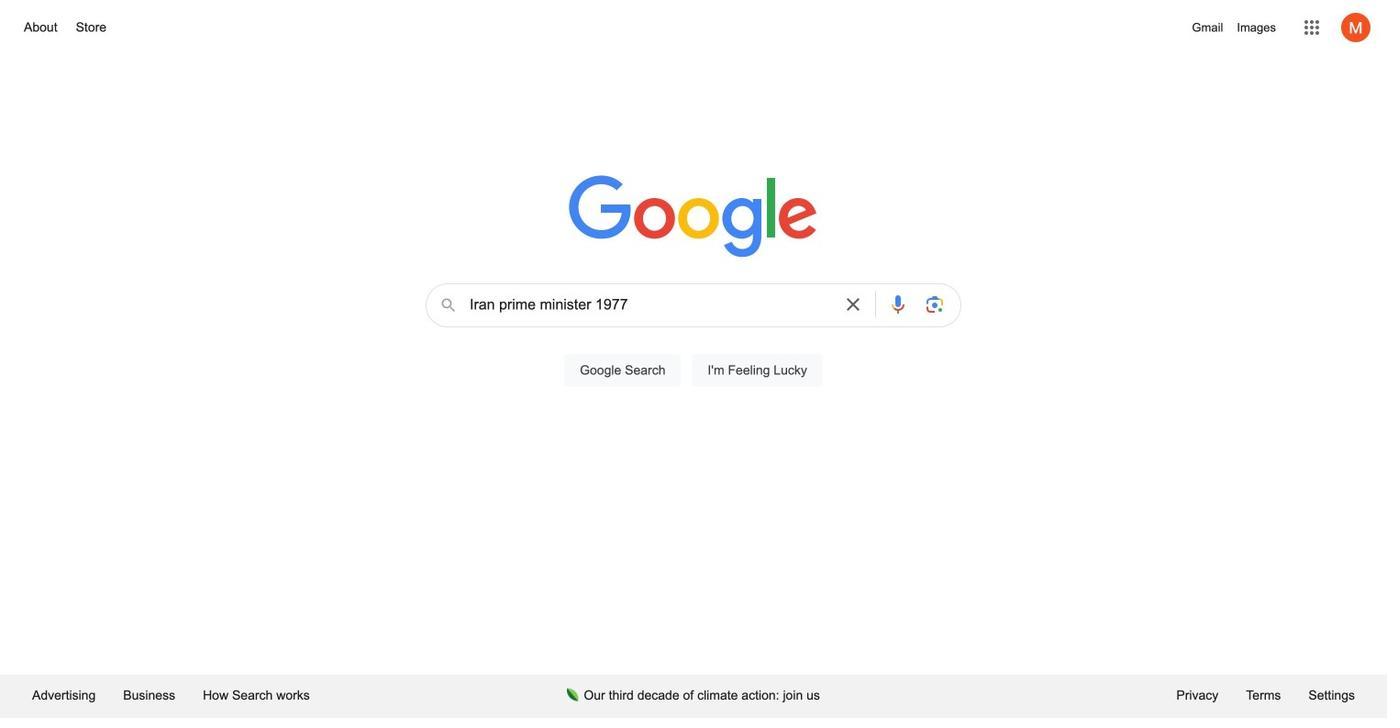 Task type: locate. For each thing, give the bounding box(es) containing it.
None search field
[[18, 278, 1369, 408]]

Search text field
[[470, 294, 831, 319]]



Task type: vqa. For each thing, say whether or not it's contained in the screenshot.
Search by image
yes



Task type: describe. For each thing, give the bounding box(es) containing it.
google image
[[569, 175, 818, 260]]

search by image image
[[924, 294, 946, 316]]

search by voice image
[[887, 294, 909, 316]]



